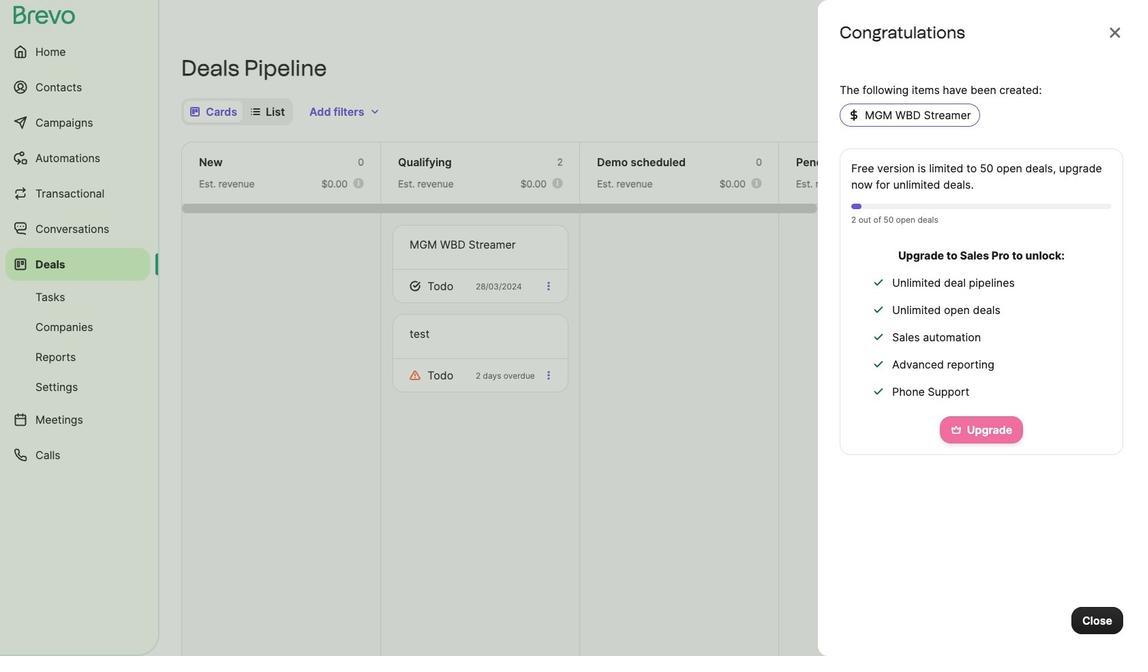 Task type: describe. For each thing, give the bounding box(es) containing it.
Name search field
[[1001, 98, 1124, 126]]

congratulations dialog
[[819, 0, 1146, 657]]



Task type: vqa. For each thing, say whether or not it's contained in the screenshot.
Congratulations Dialog
yes



